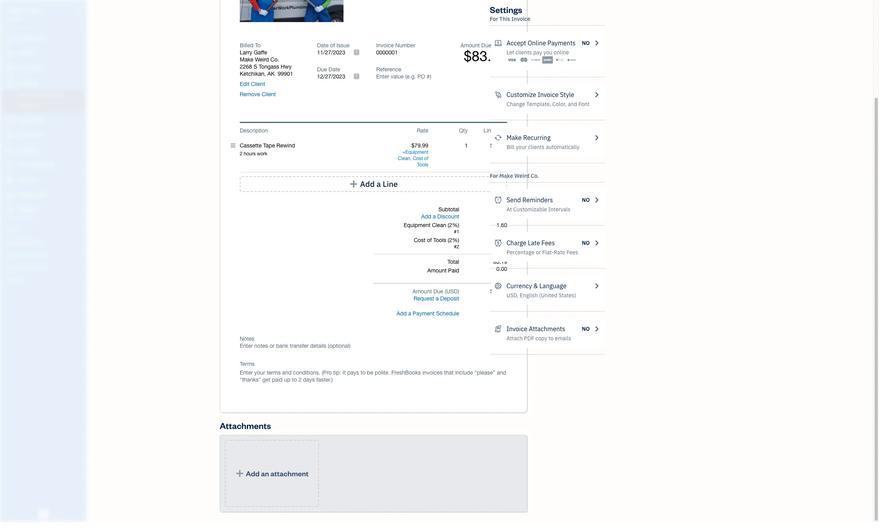 Task type: vqa. For each thing, say whether or not it's contained in the screenshot.


Task type: locate. For each thing, give the bounding box(es) containing it.
1 vertical spatial chevronright image
[[593, 195, 600, 205]]

chevronright image
[[593, 38, 600, 48], [593, 90, 600, 99], [593, 281, 600, 291], [593, 324, 600, 334]]

equipment down add a discount button
[[404, 222, 431, 228]]

2 vertical spatial chevronright image
[[593, 238, 600, 248]]

edit
[[240, 81, 249, 87]]

( up deposit
[[445, 288, 446, 295]]

2 chevronright image from the top
[[593, 90, 600, 99]]

0 vertical spatial line
[[484, 127, 494, 134]]

0 horizontal spatial rate
[[417, 127, 428, 134]]

2 horizontal spatial due
[[482, 42, 491, 49]]

1 horizontal spatial (
[[493, 42, 494, 49]]

equipment inside subtotal add a discount equipment clean (2%) # 1 cost of tools (2%) # 2
[[404, 222, 431, 228]]

$83.19 down 0.00
[[490, 288, 507, 295]]

2 for from the top
[[490, 172, 498, 180]]

1 vertical spatial equipment
[[404, 222, 431, 228]]

equipment inside equipment clean
[[406, 150, 428, 155]]

delete line item image
[[511, 142, 517, 149]]

attachments
[[529, 325, 565, 333], [220, 420, 271, 431]]

usd left accept
[[494, 42, 506, 49]]

amount left paid
[[427, 267, 447, 274]]

add for line
[[360, 179, 375, 189]]

( left onlinesales image
[[493, 42, 494, 49]]

invoice up attach
[[507, 325, 528, 333]]

visa image
[[507, 56, 517, 64]]

to
[[255, 42, 261, 49]]

Enter an Invoice # text field
[[376, 49, 398, 56]]

1 vertical spatial client
[[262, 91, 276, 97]]

fees up "flat-" at the right top
[[542, 239, 555, 247]]

date up issue date in mm/dd/yyyy format text box
[[317, 42, 329, 49]]

onlinesales image
[[495, 38, 502, 48]]

cost down add a discount button
[[414, 237, 426, 243]]

invoice up change template, color, and font
[[538, 91, 559, 99]]

1 vertical spatial weird
[[515, 172, 530, 180]]

0 vertical spatial clean
[[398, 156, 410, 161]]

1 horizontal spatial clean
[[432, 222, 446, 228]]

of down add a discount button
[[427, 237, 432, 243]]

0 horizontal spatial total
[[448, 259, 459, 265]]

american express image
[[543, 56, 553, 64]]

0 horizontal spatial attachments
[[220, 420, 271, 431]]

weird up send reminders
[[515, 172, 530, 180]]

0 vertical spatial total
[[496, 127, 507, 134]]

chevronright image for send reminders
[[593, 195, 600, 205]]

fees right "flat-" at the right top
[[567, 249, 578, 256]]

team members image
[[6, 239, 84, 245]]

1.60 down 79.99
[[497, 222, 507, 228]]

add an attachment button
[[225, 440, 319, 507]]

usd up deposit
[[446, 288, 458, 295]]

tongass
[[259, 64, 279, 70]]

pay
[[533, 49, 542, 56]]

99901
[[278, 71, 293, 77]]

emails
[[555, 335, 571, 342]]

1 vertical spatial usd
[[446, 288, 458, 295]]

due inside amount due ( usd ) $83.19
[[482, 42, 491, 49]]

cost
[[413, 156, 423, 161], [414, 237, 426, 243]]

1 horizontal spatial fees
[[567, 249, 578, 256]]

a inside dropdown button
[[408, 310, 411, 317]]

amount up request
[[413, 288, 432, 295]]

1 for from the top
[[490, 15, 498, 22]]

) up deposit
[[458, 288, 459, 295]]

for make weird co.
[[490, 172, 539, 180]]

usd inside amount due ( usd ) $83.19
[[494, 42, 506, 49]]

no for send reminders
[[582, 196, 590, 204]]

due inside amount due ( usd ) request a deposit
[[434, 288, 443, 295]]

usd inside amount due ( usd ) request a deposit
[[446, 288, 458, 295]]

0 vertical spatial co.
[[271, 56, 279, 63]]

0 vertical spatial fees
[[542, 239, 555, 247]]

of inside , cost of tools
[[424, 156, 428, 161]]

0 horizontal spatial line
[[383, 179, 398, 189]]

0 vertical spatial attachments
[[529, 325, 565, 333]]

client
[[251, 81, 265, 87], [262, 91, 276, 97]]

1 vertical spatial (
[[445, 288, 446, 295]]

)
[[506, 42, 507, 49], [458, 288, 459, 295]]

1
[[457, 229, 459, 235]]

&
[[534, 282, 538, 290]]

83.19 0.00
[[494, 259, 507, 272]]

) inside amount due ( usd ) request a deposit
[[458, 288, 459, 295]]

total up line total (usd) text field
[[496, 127, 507, 134]]

1 vertical spatial line
[[383, 179, 398, 189]]

charge
[[507, 239, 527, 247]]

bank image
[[567, 56, 577, 64]]

1 horizontal spatial tools
[[433, 237, 446, 243]]

0 vertical spatial rate
[[417, 127, 428, 134]]

1 vertical spatial #
[[454, 244, 457, 250]]

intervals
[[548, 206, 571, 213]]

plus image
[[349, 180, 358, 188], [235, 470, 244, 478]]

0 vertical spatial #
[[454, 229, 457, 235]]

bars image
[[231, 142, 236, 149]]

money image
[[5, 176, 15, 184]]

remove client button
[[240, 91, 276, 98]]

0 vertical spatial clients
[[516, 49, 532, 56]]

3 chevronright image from the top
[[593, 238, 600, 248]]

turtle
[[6, 7, 29, 15]]

clients
[[516, 49, 532, 56], [528, 144, 545, 151]]

2 vertical spatial due
[[434, 288, 443, 295]]

1 no from the top
[[582, 39, 590, 47]]

dashboard image
[[5, 34, 15, 42]]

accept
[[507, 39, 526, 47]]

total up paid
[[448, 259, 459, 265]]

1 vertical spatial of
[[424, 156, 428, 161]]

percentage
[[507, 249, 535, 256]]

2 (2%) from the top
[[448, 237, 459, 243]]

clients down recurring
[[528, 144, 545, 151]]

# down 1
[[454, 244, 457, 250]]

timer image
[[5, 161, 15, 169]]

usd for $83.19
[[494, 42, 506, 49]]

0 vertical spatial )
[[506, 42, 507, 49]]

2 vertical spatial amount
[[413, 288, 432, 295]]

online
[[528, 39, 546, 47]]

0 vertical spatial (
[[493, 42, 494, 49]]

0 vertical spatial weird
[[255, 56, 269, 63]]

due inside due date 12/27/2023
[[317, 66, 327, 73]]

1 vertical spatial clean
[[432, 222, 446, 228]]

latefees image
[[495, 238, 502, 248]]

amount inside amount due ( usd ) request a deposit
[[413, 288, 432, 295]]

equipment
[[406, 150, 428, 155], [404, 222, 431, 228]]

let
[[507, 49, 514, 56]]

at customizable intervals
[[507, 206, 571, 213]]

larry
[[240, 49, 252, 56]]

0 horizontal spatial (
[[445, 288, 446, 295]]

1 vertical spatial (2%)
[[448, 237, 459, 243]]

4 chevronright image from the top
[[593, 324, 600, 334]]

no for charge late fees
[[582, 239, 590, 247]]

(2%) up "2"
[[448, 237, 459, 243]]

amount inside amount due ( usd ) $83.19
[[461, 42, 480, 49]]

1 vertical spatial 1.60
[[497, 237, 507, 243]]

0 vertical spatial tools
[[417, 162, 428, 168]]

settings image
[[6, 277, 84, 283]]

make down larry
[[240, 56, 253, 63]]

(2%)
[[448, 222, 459, 228], [448, 237, 459, 243]]

0 vertical spatial equipment
[[406, 150, 428, 155]]

(
[[493, 42, 494, 49], [445, 288, 446, 295]]

plus image inside 'add a line' button
[[349, 180, 358, 188]]

of down item rate (usd) text box
[[424, 156, 428, 161]]

weird
[[255, 56, 269, 63], [515, 172, 530, 180]]

total
[[496, 127, 507, 134], [448, 259, 459, 265]]

0 vertical spatial make
[[240, 56, 253, 63]]

for up latereminders icon
[[490, 172, 498, 180]]

$83.19
[[464, 48, 507, 64], [490, 288, 507, 295]]

date
[[317, 42, 329, 49], [329, 66, 340, 73]]

3 chevronright image from the top
[[593, 281, 600, 291]]

0 horizontal spatial clean
[[398, 156, 410, 161]]

0 vertical spatial for
[[490, 15, 498, 22]]

) inside amount due ( usd ) $83.19
[[506, 42, 507, 49]]

0 horizontal spatial plus image
[[235, 470, 244, 478]]

1 vertical spatial plus image
[[235, 470, 244, 478]]

plus image for add an attachment
[[235, 470, 244, 478]]

and
[[568, 101, 577, 108]]

1 vertical spatial )
[[458, 288, 459, 295]]

1 vertical spatial cost
[[414, 237, 426, 243]]

percentage or flat-rate fees
[[507, 249, 578, 256]]

#
[[454, 229, 457, 235], [454, 244, 457, 250]]

0 vertical spatial chevronright image
[[593, 133, 600, 142]]

turtle inc owner
[[6, 7, 42, 22]]

tools inside , cost of tools
[[417, 162, 428, 168]]

make up send
[[500, 172, 513, 180]]

amount left onlinesales image
[[461, 42, 480, 49]]

inc
[[30, 7, 42, 15]]

due up the 12/27/2023 on the top
[[317, 66, 327, 73]]

1 vertical spatial tools
[[433, 237, 446, 243]]

12/27/2023 button
[[317, 73, 365, 80]]

1.60 up 83.19 at the right of page
[[497, 237, 507, 243]]

clients down accept
[[516, 49, 532, 56]]

1 horizontal spatial plus image
[[349, 180, 358, 188]]

an
[[261, 469, 269, 478]]

tools down add a discount button
[[433, 237, 446, 243]]

expense image
[[5, 131, 15, 139]]

0 horizontal spatial )
[[458, 288, 459, 295]]

79.99
[[494, 206, 507, 213]]

of left issue
[[330, 42, 335, 49]]

$83.19 inside amount due ( usd ) $83.19
[[464, 48, 507, 64]]

clean down +
[[398, 156, 410, 161]]

1 vertical spatial for
[[490, 172, 498, 180]]

notes
[[240, 336, 254, 342]]

4 no from the top
[[582, 325, 590, 333]]

cost right ,
[[413, 156, 423, 161]]

1 vertical spatial total
[[448, 259, 459, 265]]

gaffe
[[254, 49, 267, 56]]

1 (2%) from the top
[[448, 222, 459, 228]]

1 horizontal spatial usd
[[494, 42, 506, 49]]

invoice number
[[376, 42, 415, 49]]

0 horizontal spatial usd
[[446, 288, 458, 295]]

0 vertical spatial 1.60
[[497, 222, 507, 228]]

1 horizontal spatial weird
[[515, 172, 530, 180]]

tools down equipment clean
[[417, 162, 428, 168]]

currencyandlanguage image
[[495, 281, 502, 291]]

Item Quantity text field
[[456, 142, 468, 149]]

edit client button
[[240, 80, 265, 88]]

0 horizontal spatial weird
[[255, 56, 269, 63]]

make
[[240, 56, 253, 63], [507, 134, 522, 142], [500, 172, 513, 180]]

( inside amount due ( usd ) request a deposit
[[445, 288, 446, 295]]

1 # from the top
[[454, 229, 457, 235]]

(2%) up 1
[[448, 222, 459, 228]]

2
[[457, 244, 459, 250]]

pdf
[[524, 335, 534, 342]]

for left this at the right of the page
[[490, 15, 498, 22]]

0 vertical spatial due
[[482, 42, 491, 49]]

0 vertical spatial amount
[[461, 42, 480, 49]]

0 vertical spatial $83.19
[[464, 48, 507, 64]]

0 vertical spatial usd
[[494, 42, 506, 49]]

invoice right this at the right of the page
[[512, 15, 531, 22]]

hwy
[[281, 64, 292, 70]]

co.
[[271, 56, 279, 63], [531, 172, 539, 180]]

Reference Number text field
[[376, 73, 432, 80]]

2 chevronright image from the top
[[593, 195, 600, 205]]

weird inside billed to larry gaffe make weird co. 2268 s tongass hwy ketchikan, ak  99901 edit client remove client
[[255, 56, 269, 63]]

1 vertical spatial due
[[317, 66, 327, 73]]

add
[[360, 179, 375, 189], [421, 213, 431, 220], [397, 310, 407, 317], [246, 469, 260, 478]]

freshbooks image
[[37, 510, 50, 519]]

add inside dropdown button
[[397, 310, 407, 317]]

no for accept online payments
[[582, 39, 590, 47]]

clean down add a discount button
[[432, 222, 446, 228]]

2 no from the top
[[582, 196, 590, 204]]

3 no from the top
[[582, 239, 590, 247]]

1 vertical spatial fees
[[567, 249, 578, 256]]

0 horizontal spatial due
[[317, 66, 327, 73]]

invoices image
[[495, 324, 502, 334]]

items and services image
[[6, 252, 84, 258]]

paid
[[448, 267, 459, 274]]

customize
[[507, 91, 536, 99]]

) for request
[[458, 288, 459, 295]]

weird down gaffe
[[255, 56, 269, 63]]

1 vertical spatial attachments
[[220, 420, 271, 431]]

request
[[414, 295, 434, 302]]

1 horizontal spatial due
[[434, 288, 443, 295]]

for
[[490, 15, 498, 22], [490, 172, 498, 180]]

0 horizontal spatial tools
[[417, 162, 428, 168]]

of inside subtotal add a discount equipment clean (2%) # 1 cost of tools (2%) # 2
[[427, 237, 432, 243]]

client right remove
[[262, 91, 276, 97]]

) up let
[[506, 42, 507, 49]]

( inside amount due ( usd ) $83.19
[[493, 42, 494, 49]]

1 horizontal spatial co.
[[531, 172, 539, 180]]

0 vertical spatial (2%)
[[448, 222, 459, 228]]

estimate image
[[5, 64, 15, 72]]

co. inside billed to larry gaffe make weird co. 2268 s tongass hwy ketchikan, ak  99901 edit client remove client
[[271, 56, 279, 63]]

amount inside total amount paid
[[427, 267, 447, 274]]

co. up tongass
[[271, 56, 279, 63]]

1 vertical spatial date
[[329, 66, 340, 73]]

a inside button
[[377, 179, 381, 189]]

1 1.60 from the top
[[497, 222, 507, 228]]

of
[[330, 42, 335, 49], [424, 156, 428, 161], [427, 237, 432, 243]]

plus image inside add an attachment button
[[235, 470, 244, 478]]

schedule
[[436, 310, 459, 317]]

make up delete line item image
[[507, 134, 522, 142]]

co. up the reminders
[[531, 172, 539, 180]]

chevronright image
[[593, 133, 600, 142], [593, 195, 600, 205], [593, 238, 600, 248]]

Notes text field
[[240, 342, 507, 350]]

usd
[[494, 42, 506, 49], [446, 288, 458, 295]]

rate up item rate (usd) text box
[[417, 127, 428, 134]]

add an attachment
[[246, 469, 309, 478]]

plus image left add a line
[[349, 180, 358, 188]]

billed to larry gaffe make weird co. 2268 s tongass hwy ketchikan, ak  99901 edit client remove client
[[240, 42, 293, 97]]

date up the 12/27/2023 on the top
[[329, 66, 340, 73]]

client up remove client button
[[251, 81, 265, 87]]

due up "request a deposit" button
[[434, 288, 443, 295]]

clean inside subtotal add a discount equipment clean (2%) # 1 cost of tools (2%) # 2
[[432, 222, 446, 228]]

# up "2"
[[454, 229, 457, 235]]

clean
[[398, 156, 410, 161], [432, 222, 446, 228]]

1 horizontal spatial )
[[506, 42, 507, 49]]

project image
[[5, 146, 15, 154]]

2 vertical spatial of
[[427, 237, 432, 243]]

usd,
[[507, 292, 519, 299]]

due
[[482, 42, 491, 49], [317, 66, 327, 73], [434, 288, 443, 295]]

0 vertical spatial plus image
[[349, 180, 358, 188]]

plus image left 'an'
[[235, 470, 244, 478]]

0 horizontal spatial co.
[[271, 56, 279, 63]]

2 # from the top
[[454, 244, 457, 250]]

add for payment
[[397, 310, 407, 317]]

0 vertical spatial cost
[[413, 156, 423, 161]]

$83.19 down accept
[[464, 48, 507, 64]]

equipment down item rate (usd) text box
[[406, 150, 428, 155]]

rate right or
[[554, 249, 565, 256]]

template,
[[527, 101, 551, 108]]

1 horizontal spatial rate
[[554, 249, 565, 256]]

date of issue
[[317, 42, 350, 49]]

flat-
[[542, 249, 554, 256]]

1 vertical spatial amount
[[427, 267, 447, 274]]

, cost of tools
[[410, 156, 428, 168]]

( for $83.19
[[493, 42, 494, 49]]

due left onlinesales image
[[482, 42, 491, 49]]

main element
[[0, 0, 107, 522]]

you
[[544, 49, 553, 56]]

1 chevronright image from the top
[[593, 38, 600, 48]]



Task type: describe. For each thing, give the bounding box(es) containing it.
usd for request
[[446, 288, 458, 295]]

color,
[[553, 101, 567, 108]]

request a deposit button
[[414, 295, 459, 302]]

subtotal add a discount equipment clean (2%) # 1 cost of tools (2%) # 2
[[404, 206, 459, 250]]

Issue date in MM/DD/YYYY format text field
[[317, 49, 365, 56]]

to
[[549, 335, 554, 342]]

client image
[[5, 49, 15, 57]]

subtotal
[[439, 206, 459, 213]]

1 vertical spatial make
[[507, 134, 522, 142]]

issue
[[337, 42, 350, 49]]

payments
[[548, 39, 576, 47]]

83.19
[[494, 259, 507, 265]]

1 vertical spatial rate
[[554, 249, 565, 256]]

1 vertical spatial $83.19
[[490, 288, 507, 295]]

a inside amount due ( usd ) request a deposit
[[436, 295, 439, 302]]

Line Total (USD) text field
[[490, 142, 507, 149]]

for inside 'settings for this invoice'
[[490, 15, 498, 22]]

amount for $83.19
[[461, 42, 480, 49]]

currency & language
[[507, 282, 567, 290]]

apple pay image
[[555, 56, 565, 64]]

refresh image
[[495, 133, 502, 142]]

ketchikan,
[[240, 71, 266, 77]]

amount due ( usd ) $83.19
[[461, 42, 507, 64]]

chart image
[[5, 191, 15, 199]]

usd, english (united states)
[[507, 292, 576, 299]]

1 vertical spatial co.
[[531, 172, 539, 180]]

+
[[403, 150, 406, 155]]

language
[[540, 282, 567, 290]]

description
[[240, 127, 268, 134]]

1 horizontal spatial total
[[496, 127, 507, 134]]

total inside total amount paid
[[448, 259, 459, 265]]

attachment
[[271, 469, 309, 478]]

recurring
[[523, 134, 551, 142]]

date inside due date 12/27/2023
[[329, 66, 340, 73]]

your
[[516, 144, 527, 151]]

apps image
[[6, 226, 84, 233]]

customize invoice style
[[507, 91, 574, 99]]

discount
[[437, 213, 459, 220]]

0 vertical spatial of
[[330, 42, 335, 49]]

,
[[410, 156, 412, 161]]

mastercard image
[[519, 56, 529, 64]]

1 horizontal spatial attachments
[[529, 325, 565, 333]]

1 chevronright image from the top
[[593, 133, 600, 142]]

attach
[[507, 335, 523, 342]]

a inside subtotal add a discount equipment clean (2%) # 1 cost of tools (2%) # 2
[[433, 213, 436, 220]]

clean inside equipment clean
[[398, 156, 410, 161]]

0 vertical spatial date
[[317, 42, 329, 49]]

states)
[[559, 292, 576, 299]]

payment
[[413, 310, 435, 317]]

cost inside , cost of tools
[[413, 156, 423, 161]]

2 1.60 from the top
[[497, 237, 507, 243]]

currency
[[507, 282, 532, 290]]

bank connections image
[[6, 264, 84, 271]]

settings for this invoice
[[490, 4, 531, 22]]

english
[[520, 292, 538, 299]]

this
[[500, 15, 510, 22]]

total amount paid
[[427, 259, 459, 274]]

number
[[395, 42, 415, 49]]

(united
[[539, 292, 558, 299]]

0.00
[[497, 266, 507, 272]]

2 vertical spatial make
[[500, 172, 513, 180]]

change template, color, and font
[[507, 101, 590, 108]]

charge late fees
[[507, 239, 555, 247]]

let clients pay you online
[[507, 49, 569, 56]]

invoice up enter an invoice # text box
[[376, 42, 394, 49]]

owner
[[6, 16, 21, 22]]

plus image for add a line
[[349, 180, 358, 188]]

Enter an Item Description text field
[[240, 151, 389, 157]]

0 horizontal spatial fees
[[542, 239, 555, 247]]

report image
[[5, 206, 15, 214]]

chevronright image for charge late fees
[[593, 238, 600, 248]]

send
[[507, 196, 521, 204]]

s
[[254, 64, 257, 70]]

customizable
[[513, 206, 547, 213]]

Enter an Item Name text field
[[240, 142, 389, 149]]

settings
[[490, 4, 522, 15]]

online
[[554, 49, 569, 56]]

bill
[[507, 144, 515, 151]]

amount for request
[[413, 288, 432, 295]]

( for request
[[445, 288, 446, 295]]

reference
[[376, 66, 401, 73]]

no for invoice attachments
[[582, 325, 590, 333]]

tools inside subtotal add a discount equipment clean (2%) # 1 cost of tools (2%) # 2
[[433, 237, 446, 243]]

add a line button
[[240, 176, 507, 192]]

line inside button
[[383, 179, 398, 189]]

reminders
[[523, 196, 553, 204]]

due for $83.19
[[482, 42, 491, 49]]

invoice attachments
[[507, 325, 565, 333]]

2268
[[240, 64, 252, 70]]

add a payment schedule
[[397, 310, 459, 317]]

add a line
[[360, 179, 398, 189]]

bill your clients automatically
[[507, 144, 580, 151]]

0 vertical spatial client
[[251, 81, 265, 87]]

latereminders image
[[495, 195, 502, 205]]

late
[[528, 239, 540, 247]]

terms
[[240, 361, 255, 367]]

line total
[[484, 127, 507, 134]]

font
[[579, 101, 590, 108]]

cost inside subtotal add a discount equipment clean (2%) # 1 cost of tools (2%) # 2
[[414, 237, 426, 243]]

accept online payments
[[507, 39, 576, 47]]

12/27/2023
[[317, 73, 345, 80]]

invoice inside 'settings for this invoice'
[[512, 15, 531, 22]]

paintbrush image
[[495, 90, 502, 99]]

payment image
[[5, 116, 15, 124]]

qty
[[459, 127, 468, 134]]

change
[[507, 101, 525, 108]]

billed
[[240, 42, 254, 49]]

discover image
[[531, 56, 541, 64]]

due date 12/27/2023
[[317, 66, 345, 80]]

) for $83.19
[[506, 42, 507, 49]]

attach pdf copy to emails
[[507, 335, 571, 342]]

automatically
[[546, 144, 580, 151]]

add a payment schedule button
[[381, 310, 459, 317]]

Terms text field
[[240, 369, 507, 383]]

style
[[560, 91, 574, 99]]

make recurring
[[507, 134, 551, 142]]

Item Rate (USD) text field
[[411, 142, 428, 149]]

invoice image
[[5, 79, 15, 87]]

add for attachment
[[246, 469, 260, 478]]

remove
[[240, 91, 260, 97]]

add inside subtotal add a discount equipment clean (2%) # 1 cost of tools (2%) # 2
[[421, 213, 431, 220]]

1 vertical spatial clients
[[528, 144, 545, 151]]

or
[[536, 249, 541, 256]]

copy
[[536, 335, 547, 342]]

due for request
[[434, 288, 443, 295]]

add a discount button
[[421, 213, 459, 220]]

1 horizontal spatial line
[[484, 127, 494, 134]]

make inside billed to larry gaffe make weird co. 2268 s tongass hwy ketchikan, ak  99901 edit client remove client
[[240, 56, 253, 63]]



